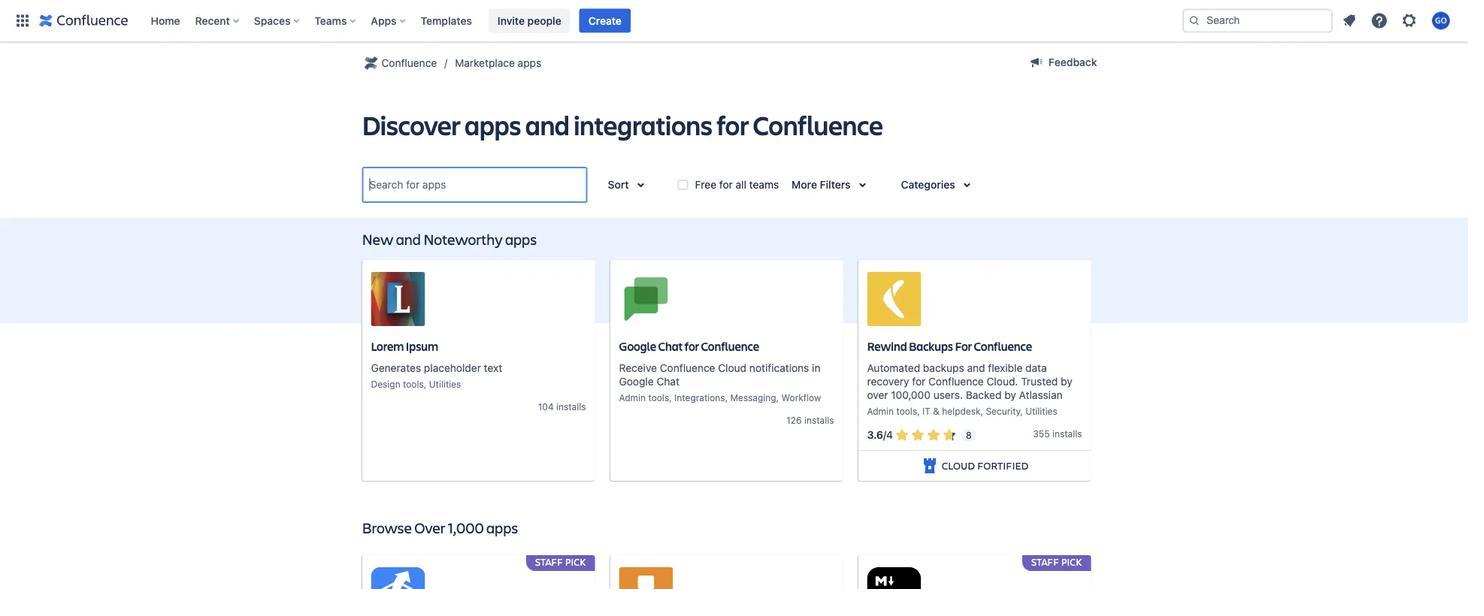 Task type: vqa. For each thing, say whether or not it's contained in the screenshot.
s to the left
yes



Task type: locate. For each thing, give the bounding box(es) containing it.
for up 100,000
[[913, 376, 926, 388]]

lorem ipsum image
[[371, 272, 425, 326]]

0 horizontal spatial staff pick
[[536, 556, 586, 569]]

0 vertical spatial admin
[[619, 393, 646, 403]]

0 horizontal spatial utilities
[[429, 379, 461, 390]]

,
[[424, 379, 427, 390], [669, 393, 672, 403], [726, 393, 728, 403], [777, 393, 779, 403], [918, 406, 920, 417], [981, 406, 984, 417], [1021, 406, 1023, 417]]

, down placeholder
[[424, 379, 427, 390]]

confluence link
[[362, 54, 437, 72]]

0 horizontal spatial and
[[396, 229, 421, 249]]

staff pick
[[536, 556, 586, 569], [1032, 556, 1083, 569]]

tools inside generates placeholder text design tools , utilities
[[403, 379, 424, 390]]

for up free for all teams
[[717, 107, 749, 143]]

it
[[923, 406, 931, 417]]

admin down receive
[[619, 393, 646, 403]]

staff
[[536, 556, 563, 569], [1032, 556, 1059, 569]]

lorem
[[371, 339, 404, 355]]

1 horizontal spatial staff
[[1032, 556, 1059, 569]]

2 horizontal spatial tools
[[897, 406, 918, 417]]

utilities inside generates placeholder text design tools , utilities
[[429, 379, 461, 390]]

google chat for confluence image
[[619, 272, 674, 326]]

by right trusted
[[1061, 376, 1073, 388]]

admin inside receive confluence cloud notifications in google chat admin tools , integrations , messaging , workflow
[[619, 393, 646, 403]]

0 vertical spatial by
[[1061, 376, 1073, 388]]

1 vertical spatial admin
[[868, 406, 894, 417]]

templates link
[[416, 9, 477, 33]]

Search for apps field
[[365, 171, 585, 199]]

2 google from the top
[[619, 376, 654, 388]]

126
[[787, 415, 802, 426]]

apps down marketplace apps link
[[465, 107, 521, 143]]

google down receive
[[619, 376, 654, 388]]

0 vertical spatial tools
[[403, 379, 424, 390]]

0 vertical spatial and
[[525, 107, 570, 143]]

2 horizontal spatial install
[[1053, 429, 1078, 439]]

install
[[557, 402, 582, 412], [805, 415, 830, 426], [1053, 429, 1078, 439]]

2 vertical spatial tools
[[897, 406, 918, 417]]

filters
[[820, 179, 851, 191]]

feedback button
[[1019, 50, 1107, 74]]

new and noteworthy apps
[[362, 229, 537, 249]]

2 staff from the left
[[1032, 556, 1059, 569]]

1 vertical spatial chat
[[657, 376, 680, 388]]

1,000
[[448, 518, 484, 538]]

8
[[966, 430, 972, 441]]

0 horizontal spatial tools
[[403, 379, 424, 390]]

1 vertical spatial by
[[1005, 389, 1017, 401]]

install right 126
[[805, 415, 830, 426]]

confluence up users.
[[929, 376, 984, 388]]

cloud
[[718, 362, 747, 374]]

and for discover
[[525, 107, 570, 143]]

1 horizontal spatial staff pick
[[1032, 556, 1083, 569]]

0 horizontal spatial admin
[[619, 393, 646, 403]]

0 horizontal spatial install
[[557, 402, 582, 412]]

1 horizontal spatial pick
[[1062, 556, 1083, 569]]

discover apps and integrations for confluence
[[362, 107, 883, 143]]

utilities down placeholder
[[429, 379, 461, 390]]

tools down receive
[[649, 393, 669, 403]]

for up receive confluence cloud notifications in google chat admin tools , integrations , messaging , workflow
[[685, 339, 699, 355]]

Search field
[[1183, 9, 1333, 33]]

apps button
[[367, 9, 412, 33]]

s right 355
[[1078, 429, 1083, 439]]

/
[[884, 429, 887, 442]]

1 horizontal spatial s
[[830, 415, 834, 426]]

0 horizontal spatial staff
[[536, 556, 563, 569]]

google
[[619, 339, 657, 355], [619, 376, 654, 388]]

1 vertical spatial tools
[[649, 393, 669, 403]]

confluence image
[[39, 12, 128, 30], [39, 12, 128, 30]]

all
[[736, 178, 747, 191]]

3.6 / 4
[[868, 429, 893, 442]]

1 vertical spatial install
[[805, 415, 830, 426]]

, inside generates placeholder text design tools , utilities
[[424, 379, 427, 390]]

utilities down atlassian
[[1026, 406, 1058, 417]]

create link
[[580, 9, 631, 33]]

and inside automated backups and flexible data recovery for confluence cloud. trusted by over 100,000 users. backed by atlassian admin tools , it & helpdesk , security , utilities
[[968, 362, 986, 374]]

search image
[[1189, 15, 1201, 27]]

chat down receive
[[657, 376, 680, 388]]

settings icon image
[[1401, 12, 1419, 30]]

0 vertical spatial google
[[619, 339, 657, 355]]

126 install s
[[787, 415, 834, 426]]

1 staff pick from the left
[[536, 556, 586, 569]]

tools inside receive confluence cloud notifications in google chat admin tools , integrations , messaging , workflow
[[649, 393, 669, 403]]

admin down over
[[868, 406, 894, 417]]

2 vertical spatial s
[[1078, 429, 1083, 439]]

confluence up cloud
[[701, 339, 760, 355]]

0 horizontal spatial s
[[582, 402, 586, 412]]

and for automated
[[968, 362, 986, 374]]

1 vertical spatial and
[[396, 229, 421, 249]]

cloud.
[[987, 376, 1019, 388]]

receive confluence cloud notifications in google chat admin tools , integrations , messaging , workflow
[[619, 362, 822, 403]]

backups
[[924, 362, 965, 374]]

1 horizontal spatial install
[[805, 415, 830, 426]]

for
[[717, 107, 749, 143], [720, 178, 733, 191], [685, 339, 699, 355], [913, 376, 926, 388]]

confluence
[[382, 57, 437, 69], [753, 107, 883, 143], [701, 339, 760, 355], [974, 339, 1033, 355], [660, 362, 716, 374], [929, 376, 984, 388]]

teams
[[750, 178, 779, 191]]

helpdesk
[[943, 406, 981, 417]]

1 vertical spatial utilities
[[1026, 406, 1058, 417]]

and
[[525, 107, 570, 143], [396, 229, 421, 249], [968, 362, 986, 374]]

backed
[[966, 389, 1002, 401]]

banner containing home
[[0, 0, 1469, 42]]

s right 104
[[582, 402, 586, 412]]

apps
[[518, 57, 542, 69], [465, 107, 521, 143], [505, 229, 537, 249], [487, 518, 518, 538]]

flexible
[[989, 362, 1023, 374]]

context icon image
[[362, 54, 380, 72], [362, 54, 380, 72]]

categories
[[901, 179, 956, 191]]

confluence inside receive confluence cloud notifications in google chat admin tools , integrations , messaging , workflow
[[660, 362, 716, 374]]

google chat for confluence
[[619, 339, 760, 355]]

create
[[589, 14, 622, 27]]

1 horizontal spatial by
[[1061, 376, 1073, 388]]

google up receive
[[619, 339, 657, 355]]

1 horizontal spatial tools
[[649, 393, 669, 403]]

security
[[986, 406, 1021, 417]]

chat inside receive confluence cloud notifications in google chat admin tools , integrations , messaging , workflow
[[657, 376, 680, 388]]

cloud
[[942, 459, 975, 473]]

s
[[582, 402, 586, 412], [830, 415, 834, 426], [1078, 429, 1083, 439]]

s right 126
[[830, 415, 834, 426]]

generates
[[371, 362, 421, 374]]

install right 355
[[1053, 429, 1078, 439]]

tools down 100,000
[[897, 406, 918, 417]]

, down atlassian
[[1021, 406, 1023, 417]]

tools
[[403, 379, 424, 390], [649, 393, 669, 403], [897, 406, 918, 417]]

admin
[[619, 393, 646, 403], [868, 406, 894, 417]]

0 horizontal spatial pick
[[565, 556, 586, 569]]

confluence down google chat for confluence at the bottom
[[660, 362, 716, 374]]

apps right 1,000
[[487, 518, 518, 538]]

, down backed
[[981, 406, 984, 417]]

install for lorem ipsum
[[557, 402, 582, 412]]

automated backups and flexible data recovery for confluence cloud. trusted by over 100,000 users. backed by atlassian admin tools , it & helpdesk , security , utilities
[[868, 362, 1073, 417]]

1 horizontal spatial and
[[525, 107, 570, 143]]

0 vertical spatial install
[[557, 402, 582, 412]]

banner
[[0, 0, 1469, 42]]

notifications
[[750, 362, 810, 374]]

0 vertical spatial utilities
[[429, 379, 461, 390]]

pick
[[565, 556, 586, 569], [1062, 556, 1083, 569]]

tools down generates
[[403, 379, 424, 390]]

0 vertical spatial s
[[582, 402, 586, 412]]

placeholder
[[424, 362, 481, 374]]

by down cloud.
[[1005, 389, 1017, 401]]

chat down google chat for confluence image
[[659, 339, 683, 355]]

2 vertical spatial and
[[968, 362, 986, 374]]

2 staff pick from the left
[[1032, 556, 1083, 569]]

1 vertical spatial s
[[830, 415, 834, 426]]

1 horizontal spatial admin
[[868, 406, 894, 417]]

0 horizontal spatial by
[[1005, 389, 1017, 401]]

sort
[[608, 179, 629, 191]]

atlassian
[[1020, 389, 1063, 401]]

, left "integrations"
[[669, 393, 672, 403]]

by
[[1061, 376, 1073, 388], [1005, 389, 1017, 401]]

integrations
[[675, 393, 726, 403]]

utilities
[[429, 379, 461, 390], [1026, 406, 1058, 417]]

install right 104
[[557, 402, 582, 412]]

automated
[[868, 362, 921, 374]]

, left it
[[918, 406, 920, 417]]

2 horizontal spatial and
[[968, 362, 986, 374]]

1 horizontal spatial utilities
[[1026, 406, 1058, 417]]

google inside receive confluence cloud notifications in google chat admin tools , integrations , messaging , workflow
[[619, 376, 654, 388]]

1 vertical spatial google
[[619, 376, 654, 388]]

marketplace
[[455, 57, 515, 69]]

for inside automated backups and flexible data recovery for confluence cloud. trusted by over 100,000 users. backed by atlassian admin tools , it & helpdesk , security , utilities
[[913, 376, 926, 388]]



Task type: describe. For each thing, give the bounding box(es) containing it.
invite people button
[[489, 9, 571, 33]]

confluence up the flexible
[[974, 339, 1033, 355]]

invite
[[498, 14, 525, 27]]

home
[[151, 14, 180, 27]]

ipsum
[[406, 339, 438, 355]]

355 install s
[[1034, 429, 1083, 439]]

rewind backups for confluence image
[[868, 272, 922, 326]]

&
[[934, 406, 940, 417]]

notification icon image
[[1341, 12, 1359, 30]]

messaging
[[731, 393, 777, 403]]

design
[[371, 379, 401, 390]]

s for google chat for confluence
[[830, 415, 834, 426]]

rewind backups for confluence
[[868, 339, 1033, 355]]

install for google chat for confluence
[[805, 415, 830, 426]]

receive
[[619, 362, 657, 374]]

templates
[[421, 14, 472, 27]]

new
[[362, 229, 394, 249]]

2 pick from the left
[[1062, 556, 1083, 569]]

backups
[[909, 339, 954, 355]]

cloud fortified
[[942, 459, 1029, 473]]

invite people
[[498, 14, 562, 27]]

appswitcher icon image
[[14, 12, 32, 30]]

1 staff from the left
[[536, 556, 563, 569]]

marketplace apps
[[455, 57, 542, 69]]

browse over 1,000 apps
[[362, 518, 518, 538]]

355
[[1034, 429, 1050, 439]]

global element
[[9, 0, 1180, 42]]

rewind
[[868, 339, 907, 355]]

people
[[528, 14, 562, 27]]

help icon image
[[1371, 12, 1389, 30]]

utilities inside automated backups and flexible data recovery for confluence cloud. trusted by over 100,000 users. backed by atlassian admin tools , it & helpdesk , security , utilities
[[1026, 406, 1058, 417]]

admin inside automated backups and flexible data recovery for confluence cloud. trusted by over 100,000 users. backed by atlassian admin tools , it & helpdesk , security , utilities
[[868, 406, 894, 417]]

generates placeholder text design tools , utilities
[[371, 362, 503, 390]]

text
[[484, 362, 503, 374]]

104
[[538, 402, 554, 412]]

home link
[[146, 9, 185, 33]]

lorem ipsum
[[371, 339, 438, 355]]

confluence inside automated backups and flexible data recovery for confluence cloud. trusted by over 100,000 users. backed by atlassian admin tools , it & helpdesk , security , utilities
[[929, 376, 984, 388]]

1 google from the top
[[619, 339, 657, 355]]

trusted
[[1022, 376, 1058, 388]]

2 vertical spatial install
[[1053, 429, 1078, 439]]

spaces
[[254, 14, 291, 27]]

teams
[[315, 14, 347, 27]]

browse
[[362, 518, 412, 538]]

apps
[[371, 14, 397, 27]]

for
[[955, 339, 972, 355]]

for left all
[[720, 178, 733, 191]]

2 horizontal spatial s
[[1078, 429, 1083, 439]]

0 vertical spatial chat
[[659, 339, 683, 355]]

, left messaging
[[726, 393, 728, 403]]

1 pick from the left
[[565, 556, 586, 569]]

workflow
[[782, 393, 822, 403]]

4
[[887, 429, 893, 442]]

apps right noteworthy
[[505, 229, 537, 249]]

free for all teams
[[695, 178, 779, 191]]

confluence down apps popup button
[[382, 57, 437, 69]]

tools inside automated backups and flexible data recovery for confluence cloud. trusted by over 100,000 users. backed by atlassian admin tools , it & helpdesk , security , utilities
[[897, 406, 918, 417]]

discover
[[362, 107, 461, 143]]

users.
[[934, 389, 963, 401]]

feedback
[[1049, 56, 1098, 68]]

data
[[1026, 362, 1047, 374]]

free
[[695, 178, 717, 191]]

more filters
[[792, 179, 851, 191]]

recent button
[[191, 9, 245, 33]]

apps down invite people button
[[518, 57, 542, 69]]

over
[[415, 518, 446, 538]]

more
[[792, 179, 818, 191]]

recovery
[[868, 376, 910, 388]]

, left workflow
[[777, 393, 779, 403]]

3.6
[[868, 429, 884, 442]]

spaces button
[[250, 9, 306, 33]]

marketplace apps link
[[455, 54, 542, 72]]

104 install s
[[538, 402, 586, 412]]

your profile and preferences image
[[1433, 12, 1451, 30]]

integrations
[[574, 107, 713, 143]]

s for lorem ipsum
[[582, 402, 586, 412]]

confluence up more filters
[[753, 107, 883, 143]]

fortified
[[978, 459, 1029, 473]]

100,000
[[892, 389, 931, 401]]

recent
[[195, 14, 230, 27]]

noteworthy
[[424, 229, 503, 249]]

teams button
[[310, 9, 362, 33]]

in
[[812, 362, 821, 374]]

cloud fortified app badge image
[[921, 457, 939, 475]]

over
[[868, 389, 889, 401]]



